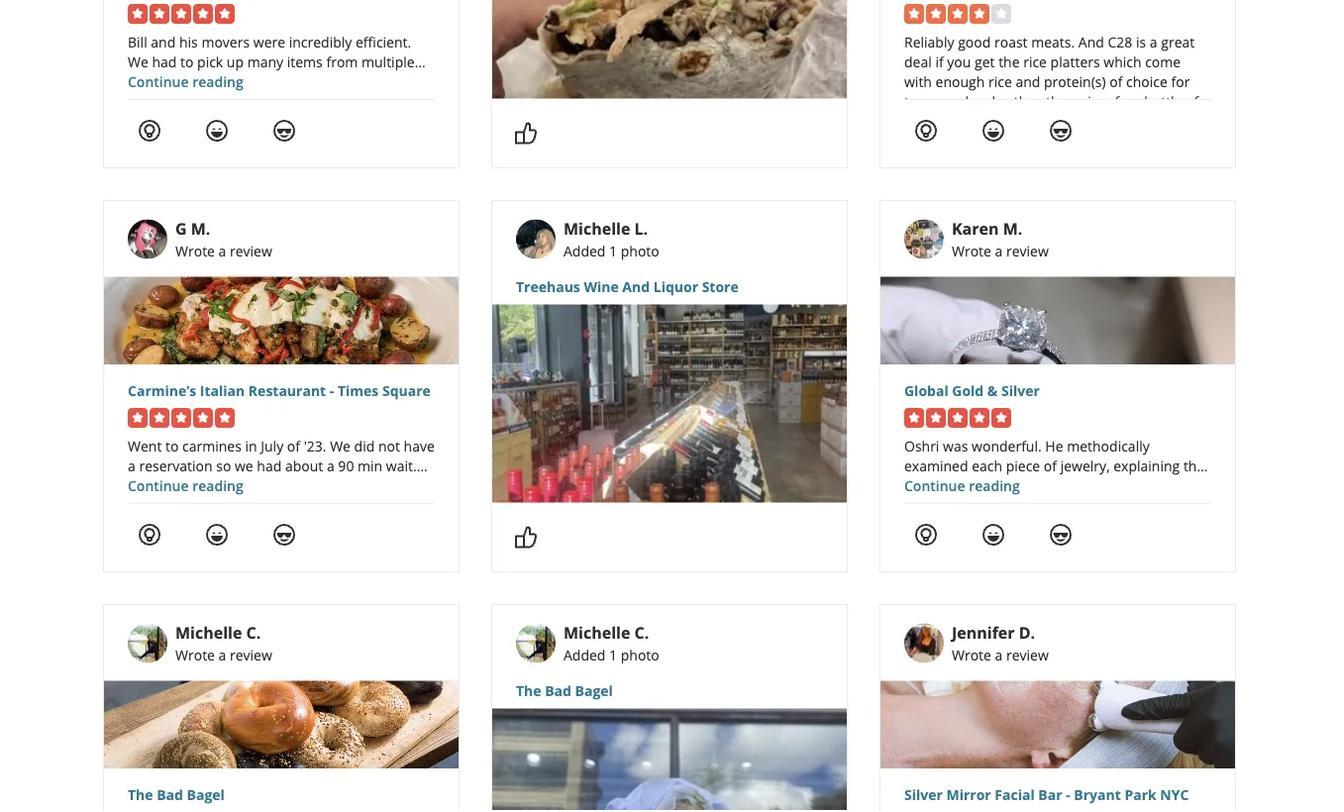 Task type: vqa. For each thing, say whether or not it's contained in the screenshot.
Photo of Michelle C.
yes



Task type: locate. For each thing, give the bounding box(es) containing it.
0 horizontal spatial of
[[1110, 72, 1123, 91]]

24 funny v2 image
[[205, 119, 229, 143], [982, 119, 1005, 143], [205, 523, 229, 547], [982, 523, 1005, 547]]

1 for l.
[[609, 241, 617, 260]]

michelle l. added 1 photo
[[564, 218, 659, 260]]

review inside the 'g m. wrote a review'
[[230, 241, 272, 260]]

michelle inside michelle c. wrote a review
[[175, 622, 242, 644]]

for
[[1171, 72, 1190, 91]]

0 horizontal spatial rice
[[989, 72, 1012, 91]]

0 horizontal spatial photo of michelle c. image
[[128, 623, 167, 663]]

two
[[904, 92, 928, 111]]

1 vertical spatial added
[[564, 646, 606, 664]]

michelle c. link for michelle c. added 1 photo
[[564, 622, 649, 644]]

reading
[[192, 72, 243, 91], [192, 476, 243, 495], [969, 476, 1020, 495]]

carmine's italian restaurant - times square
[[128, 381, 431, 400]]

0 vertical spatial of
[[1110, 72, 1123, 91]]

jennifer
[[952, 622, 1015, 644]]

0 horizontal spatial the bad bagel link
[[128, 785, 435, 805]]

choice
[[1126, 72, 1168, 91]]

rice up and
[[1023, 52, 1047, 71]]

0 vertical spatial added
[[564, 241, 606, 260]]

continue reading button down 'gold'
[[904, 476, 1020, 495]]

1 photo of michelle c. image from the left
[[128, 623, 167, 663]]

1 vertical spatial photo
[[621, 646, 659, 664]]

a inside the 'g m. wrote a review'
[[218, 241, 226, 260]]

wrote
[[175, 241, 215, 260], [952, 241, 991, 260], [175, 646, 215, 664], [952, 646, 991, 664]]

1 horizontal spatial rice
[[1023, 52, 1047, 71]]

1 horizontal spatial michelle c. link
[[564, 622, 649, 644]]

m. inside "karen m. wrote a review"
[[1003, 218, 1023, 239]]

24 funny v2 image down plus
[[982, 119, 1005, 143]]

1 vertical spatial the bad bagel
[[128, 785, 225, 804]]

photo
[[621, 241, 659, 260], [621, 646, 659, 664]]

2 1 from the top
[[609, 646, 617, 664]]

0 vertical spatial 1
[[609, 241, 617, 260]]

24 useful v2 image
[[138, 119, 161, 143]]

photo of karen m. image
[[904, 219, 944, 259]]

bad
[[545, 682, 572, 701], [157, 785, 183, 804]]

1 horizontal spatial the
[[516, 682, 541, 701]]

g m. wrote a review
[[175, 218, 272, 260]]

2 michelle c. link from the left
[[564, 622, 649, 644]]

great
[[1161, 32, 1195, 51]]

come
[[1145, 52, 1181, 71]]

of
[[1110, 72, 1123, 91], [1186, 92, 1199, 111]]

0 vertical spatial bad
[[545, 682, 572, 701]]

and up platters
[[1079, 32, 1104, 51]]

michelle for michelle c. added 1 photo
[[564, 622, 630, 644]]

0 horizontal spatial m.
[[191, 218, 210, 239]]

if
[[935, 52, 944, 71]]

1 horizontal spatial photo of michelle c. image
[[516, 623, 556, 663]]

a for jennifer d.
[[995, 646, 1003, 664]]

0 horizontal spatial silver
[[904, 785, 943, 804]]

continue reading button down the carmine's
[[128, 476, 243, 495]]

global gold & silver
[[904, 381, 1040, 400]]

a
[[1150, 32, 1158, 51], [1103, 92, 1111, 111], [218, 241, 226, 260], [995, 241, 1003, 260], [218, 646, 226, 664], [995, 646, 1003, 664]]

silver left mirror
[[904, 785, 943, 804]]

carmine's italian restaurant - times square link
[[128, 381, 435, 400]]

rice
[[1023, 52, 1047, 71], [989, 72, 1012, 91]]

wrote for karen
[[952, 241, 991, 260]]

c.
[[246, 622, 261, 644], [634, 622, 649, 644]]

0 horizontal spatial c.
[[246, 622, 261, 644]]

is
[[1136, 32, 1146, 51]]

24 cool v2 image for 24 useful v2 icon related to karen m.
[[1049, 523, 1073, 547]]

reading for karen m.
[[969, 476, 1020, 495]]

rice up plus
[[989, 72, 1012, 91]]

silver
[[1001, 381, 1040, 400], [904, 785, 943, 804]]

michelle c. link
[[175, 622, 261, 644], [564, 622, 649, 644]]

karen
[[952, 218, 999, 239]]

michelle c. added 1 photo
[[564, 622, 659, 664]]

wrote inside michelle c. wrote a review
[[175, 646, 215, 664]]

24 funny v2 image up jennifer d. link at right bottom
[[982, 523, 1005, 547]]

m. for g m.
[[191, 218, 210, 239]]

continue reading
[[128, 72, 243, 91], [128, 476, 243, 495], [904, 476, 1020, 495]]

photo inside michelle c. added 1 photo
[[621, 646, 659, 664]]

the
[[516, 682, 541, 701], [128, 785, 153, 804]]

0 horizontal spatial the
[[128, 785, 153, 804]]

added for michelle l.
[[564, 241, 606, 260]]

c. inside michelle c. wrote a review
[[246, 622, 261, 644]]

throw
[[1046, 92, 1084, 111]]

1 1 from the top
[[609, 241, 617, 260]]

1 m. from the left
[[191, 218, 210, 239]]

a inside "karen m. wrote a review"
[[995, 241, 1003, 260]]

the bad bagel
[[516, 682, 613, 701], [128, 785, 225, 804]]

1 vertical spatial silver
[[904, 785, 943, 804]]

1 vertical spatial 1
[[609, 646, 617, 664]]

1 horizontal spatial -
[[1066, 785, 1070, 804]]

m. right g
[[191, 218, 210, 239]]

continue up 24 useful v2 image
[[128, 72, 189, 91]]

c28
[[1108, 32, 1133, 51]]

added inside michelle l. added 1 photo
[[564, 241, 606, 260]]

continue reading button for g
[[128, 476, 243, 495]]

review
[[230, 241, 272, 260], [1006, 241, 1049, 260], [230, 646, 272, 664], [1006, 646, 1049, 664]]

they
[[1014, 92, 1042, 111]]

store
[[702, 278, 739, 296]]

review inside "karen m. wrote a review"
[[1006, 241, 1049, 260]]

of down "for"
[[1186, 92, 1199, 111]]

0 vertical spatial -
[[330, 381, 334, 400]]

review for michelle c.
[[230, 646, 272, 664]]

carmine's
[[128, 381, 196, 400]]

the bad bagel link
[[516, 681, 823, 701], [128, 785, 435, 805]]

1 horizontal spatial the bad bagel
[[516, 682, 613, 701]]

continue reading down the carmine's
[[128, 476, 243, 495]]

1 horizontal spatial and
[[1079, 32, 1104, 51]]

in
[[1088, 92, 1100, 111]]

wrote for g
[[175, 241, 215, 260]]

24 funny v2 image left 24 cool v2 image
[[205, 523, 229, 547]]

people,
[[932, 92, 980, 111]]

wrote inside the 'g m. wrote a review'
[[175, 241, 215, 260]]

photo inside michelle l. added 1 photo
[[621, 241, 659, 260]]

2 photo of michelle c. image from the left
[[516, 623, 556, 663]]

1 horizontal spatial c.
[[634, 622, 649, 644]]

0 vertical spatial silver
[[1001, 381, 1040, 400]]

m. right karen
[[1003, 218, 1023, 239]]

michelle
[[564, 218, 630, 239], [175, 622, 242, 644], [564, 622, 630, 644]]

0 vertical spatial the bad bagel link
[[516, 681, 823, 701]]

a inside michelle c. wrote a review
[[218, 646, 226, 664]]

0 horizontal spatial -
[[330, 381, 334, 400]]

a inside jennifer d. wrote a review
[[995, 646, 1003, 664]]

mirror
[[946, 785, 991, 804]]

0 horizontal spatial and
[[622, 278, 650, 296]]

global
[[904, 381, 949, 400]]

5 star rating image
[[128, 4, 235, 24], [128, 408, 235, 428], [904, 408, 1011, 428]]

photo of michelle c. image
[[128, 623, 167, 663], [516, 623, 556, 663]]

photo of g m. image
[[128, 219, 167, 259]]

1 vertical spatial of
[[1186, 92, 1199, 111]]

review inside michelle c. wrote a review
[[230, 646, 272, 664]]

1 inside michelle l. added 1 photo
[[609, 241, 617, 260]]

silver right &
[[1001, 381, 1040, 400]]

bryant
[[1074, 785, 1121, 804]]

1 photo from the top
[[621, 241, 659, 260]]

- right bar
[[1066, 785, 1070, 804]]

0 vertical spatial photo
[[621, 241, 659, 260]]

wrote inside "karen m. wrote a review"
[[952, 241, 991, 260]]

plus
[[983, 92, 1011, 111]]

-
[[330, 381, 334, 400], [1066, 785, 1070, 804]]

continue reading down 'gold'
[[904, 476, 1020, 495]]

continue down the carmine's
[[128, 476, 189, 495]]

24 useful v2 image
[[914, 119, 938, 143], [138, 523, 161, 547], [914, 523, 938, 547]]

1
[[609, 241, 617, 260], [609, 646, 617, 664]]

1 vertical spatial bad
[[157, 785, 183, 804]]

0 vertical spatial rice
[[1023, 52, 1047, 71]]

deal
[[904, 52, 932, 71]]

photo of michelle c. image left michelle c. added 1 photo
[[516, 623, 556, 663]]

karen m. link
[[952, 218, 1023, 239]]

karen m. wrote a review
[[952, 218, 1049, 260]]

like feed item image
[[514, 526, 538, 549]]

and
[[1016, 72, 1040, 91]]

c. inside michelle c. added 1 photo
[[634, 622, 649, 644]]

the
[[999, 52, 1020, 71]]

2 photo from the top
[[621, 646, 659, 664]]

1 horizontal spatial silver
[[1001, 381, 1040, 400]]

michelle inside michelle l. added 1 photo
[[564, 218, 630, 239]]

review inside jennifer d. wrote a review
[[1006, 646, 1049, 664]]

continue down global
[[904, 476, 965, 495]]

1 horizontal spatial of
[[1186, 92, 1199, 111]]

0 horizontal spatial bagel
[[187, 785, 225, 804]]

5 star rating image for karen
[[904, 408, 1011, 428]]

reliably
[[904, 32, 954, 51]]

2 m. from the left
[[1003, 218, 1023, 239]]

meats.
[[1031, 32, 1075, 51]]

0 vertical spatial bagel
[[575, 682, 613, 701]]

- left times
[[330, 381, 334, 400]]

photo of michelle c. image left michelle c. wrote a review
[[128, 623, 167, 663]]

1 michelle c. link from the left
[[175, 622, 261, 644]]

m.
[[191, 218, 210, 239], [1003, 218, 1023, 239]]

photo of michelle c. image for michelle c. wrote a review
[[128, 623, 167, 663]]

of down the which
[[1110, 72, 1123, 91]]

facial
[[995, 785, 1035, 804]]

good
[[958, 32, 991, 51]]

5 star rating image for g
[[128, 408, 235, 428]]

m. inside the 'g m. wrote a review'
[[191, 218, 210, 239]]

1 inside michelle c. added 1 photo
[[609, 646, 617, 664]]

1 vertical spatial rice
[[989, 72, 1012, 91]]

0 vertical spatial and
[[1079, 32, 1104, 51]]

wrote inside jennifer d. wrote a review
[[952, 646, 991, 664]]

get
[[975, 52, 995, 71]]

added inside michelle c. added 1 photo
[[564, 646, 606, 664]]

24 funny v2 image right 24 useful v2 image
[[205, 119, 229, 143]]

c. for michelle c. added 1 photo
[[634, 622, 649, 644]]

0 horizontal spatial michelle c. link
[[175, 622, 261, 644]]

0 vertical spatial the bad bagel
[[516, 682, 613, 701]]

1 c. from the left
[[246, 622, 261, 644]]

continue
[[128, 72, 189, 91], [128, 476, 189, 495], [904, 476, 965, 495]]

added
[[564, 241, 606, 260], [564, 646, 606, 664]]

1 horizontal spatial m.
[[1003, 218, 1023, 239]]

silver inside the 'global gold & silver' "link"
[[1001, 381, 1040, 400]]

michelle inside michelle c. added 1 photo
[[564, 622, 630, 644]]

and
[[1079, 32, 1104, 51], [622, 278, 650, 296]]

1 horizontal spatial the bad bagel link
[[516, 681, 823, 701]]

silver mirror facial bar - bryant park nyc
[[904, 785, 1189, 804]]

wine
[[584, 278, 619, 296]]

review for jennifer d.
[[1006, 646, 1049, 664]]

like feed item image
[[514, 122, 538, 145]]

2 c. from the left
[[634, 622, 649, 644]]

continue reading button
[[128, 72, 243, 91], [128, 476, 243, 495], [904, 476, 1020, 495]]

and right 'wine'
[[622, 278, 650, 296]]

1 added from the top
[[564, 241, 606, 260]]

24 cool v2 image
[[272, 119, 296, 143], [1049, 119, 1073, 143], [1049, 523, 1073, 547]]

bagel
[[575, 682, 613, 701], [187, 785, 225, 804]]

24 funny v2 image for 24 useful v2 image
[[205, 119, 229, 143]]

2 added from the top
[[564, 646, 606, 664]]



Task type: describe. For each thing, give the bounding box(es) containing it.
1 horizontal spatial bagel
[[575, 682, 613, 701]]

continue for karen
[[904, 476, 965, 495]]

g m. link
[[175, 218, 210, 239]]

24 cool v2 image for 24 useful v2 image
[[272, 119, 296, 143]]

1 vertical spatial -
[[1066, 785, 1070, 804]]

italian
[[200, 381, 245, 400]]

0 horizontal spatial the bad bagel
[[128, 785, 225, 804]]

and inside reliably good roast meats. and c28 is a great deal if you get the rice platters which come with enough rice and protein(s) of choice for two people, plus they throw in a free bottle of water.
[[1079, 32, 1104, 51]]

added for michelle c.
[[564, 646, 606, 664]]

review for karen m.
[[1006, 241, 1049, 260]]

bottle
[[1144, 92, 1182, 111]]

continue reading button for karen
[[904, 476, 1020, 495]]

g
[[175, 218, 187, 239]]

continue reading button up 24 useful v2 image
[[128, 72, 243, 91]]

photo for l.
[[621, 241, 659, 260]]

24 cool v2 image
[[272, 523, 296, 547]]

wrote for michelle
[[175, 646, 215, 664]]

reading for g m.
[[192, 476, 243, 495]]

1 vertical spatial the
[[128, 785, 153, 804]]

treehaus
[[516, 278, 580, 296]]

d.
[[1019, 622, 1035, 644]]

free
[[1115, 92, 1141, 111]]

bar
[[1038, 785, 1062, 804]]

reliably good roast meats. and c28 is a great deal if you get the rice platters which come with enough rice and protein(s) of choice for two people, plus they throw in a free bottle of water.
[[904, 32, 1199, 130]]

with
[[904, 72, 932, 91]]

a for g m.
[[218, 241, 226, 260]]

continue reading for karen
[[904, 476, 1020, 495]]

0 vertical spatial the
[[516, 682, 541, 701]]

liquor
[[654, 278, 698, 296]]

protein(s)
[[1044, 72, 1106, 91]]

michelle c. link for michelle c. wrote a review
[[175, 622, 261, 644]]

michelle for michelle c. wrote a review
[[175, 622, 242, 644]]

24 useful v2 image for g m.
[[138, 523, 161, 547]]

silver inside silver mirror facial bar - bryant park nyc link
[[904, 785, 943, 804]]

jennifer d. link
[[952, 622, 1035, 644]]

jennifer d. wrote a review
[[952, 622, 1049, 664]]

silver mirror facial bar - bryant park nyc link
[[904, 785, 1211, 805]]

square
[[382, 381, 431, 400]]

1 vertical spatial the bad bagel link
[[128, 785, 435, 805]]

m. for karen m.
[[1003, 218, 1023, 239]]

you
[[947, 52, 971, 71]]

treehaus wine and liquor store link
[[516, 277, 823, 297]]

continue reading up 24 useful v2 image
[[128, 72, 243, 91]]

1 for c.
[[609, 646, 617, 664]]

photo of michelle l. image
[[516, 219, 556, 259]]

photo of michelle c. image for michelle c. added 1 photo
[[516, 623, 556, 663]]

continue for g
[[128, 476, 189, 495]]

c. for michelle c. wrote a review
[[246, 622, 261, 644]]

wrote for jennifer
[[952, 646, 991, 664]]

review for g m.
[[230, 241, 272, 260]]

1 vertical spatial and
[[622, 278, 650, 296]]

enough
[[936, 72, 985, 91]]

4 star rating image
[[904, 4, 1011, 24]]

a for karen m.
[[995, 241, 1003, 260]]

michelle for michelle l. added 1 photo
[[564, 218, 630, 239]]

1 vertical spatial bagel
[[187, 785, 225, 804]]

michelle c. wrote a review
[[175, 622, 272, 664]]

l.
[[634, 218, 648, 239]]

times
[[338, 381, 379, 400]]

continue reading for g
[[128, 476, 243, 495]]

platters
[[1051, 52, 1100, 71]]

park
[[1125, 785, 1157, 804]]

&
[[987, 381, 998, 400]]

which
[[1104, 52, 1142, 71]]

gold
[[952, 381, 984, 400]]

global gold & silver link
[[904, 381, 1211, 400]]

water.
[[904, 112, 945, 130]]

michelle l. link
[[564, 218, 648, 239]]

24 funny v2 image for 24 useful v2 icon related to karen m.
[[982, 523, 1005, 547]]

1 horizontal spatial bad
[[545, 682, 572, 701]]

a for michelle c.
[[218, 646, 226, 664]]

0 horizontal spatial bad
[[157, 785, 183, 804]]

photo for c.
[[621, 646, 659, 664]]

roast
[[995, 32, 1028, 51]]

24 funny v2 image for 24 useful v2 icon related to g m.
[[205, 523, 229, 547]]

24 useful v2 image for karen m.
[[914, 523, 938, 547]]

nyc
[[1160, 785, 1189, 804]]

treehaus wine and liquor store
[[516, 278, 739, 296]]

photo of jennifer d. image
[[904, 623, 944, 663]]

restaurant
[[248, 381, 326, 400]]



